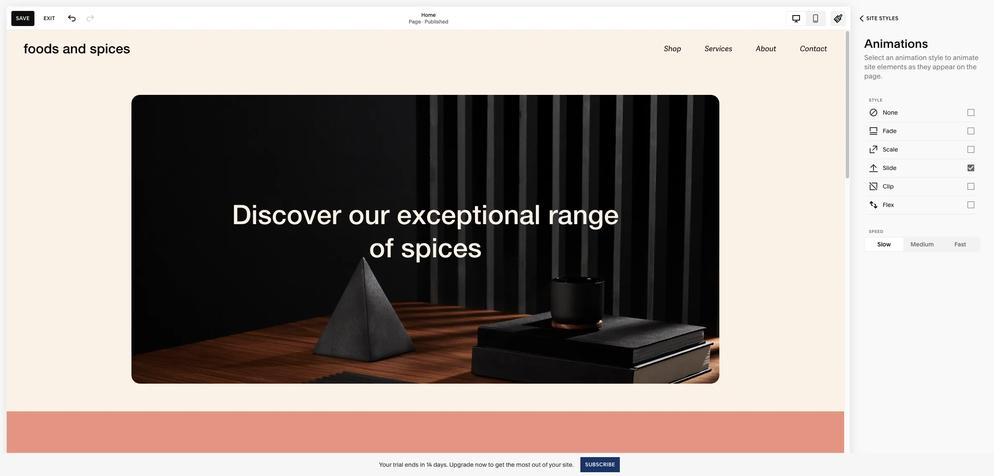 Task type: vqa. For each thing, say whether or not it's contained in the screenshot.
Fade
yes



Task type: locate. For each thing, give the bounding box(es) containing it.
none
[[883, 109, 898, 116]]

0 vertical spatial tab list
[[787, 12, 825, 25]]

to
[[945, 53, 951, 62], [488, 461, 494, 468]]

subscribe
[[585, 461, 615, 468]]

1 horizontal spatial the
[[967, 62, 977, 71]]

now
[[475, 461, 487, 468]]

fast button
[[941, 237, 979, 251]]

as
[[908, 62, 916, 71]]

appear
[[933, 62, 955, 71]]

slide
[[883, 164, 897, 172]]

the inside animations select an animation style to animate site elements as they appear on the page.
[[967, 62, 977, 71]]

to inside animations select an animation style to animate site elements as they appear on the page.
[[945, 53, 951, 62]]

1 horizontal spatial to
[[945, 53, 951, 62]]

1 horizontal spatial tab list
[[865, 237, 979, 251]]

1 vertical spatial to
[[488, 461, 494, 468]]

home page · published
[[409, 12, 448, 25]]

subscribe button
[[580, 457, 620, 472]]

the right on
[[967, 62, 977, 71]]

most
[[516, 461, 530, 468]]

0 vertical spatial to
[[945, 53, 951, 62]]

1 vertical spatial the
[[506, 461, 515, 468]]

slow button
[[865, 237, 903, 251]]

the right get
[[506, 461, 515, 468]]

fade image
[[869, 126, 878, 135]]

out
[[532, 461, 541, 468]]

scale
[[883, 146, 898, 153]]

the
[[967, 62, 977, 71], [506, 461, 515, 468]]

clip image
[[869, 182, 878, 191]]

ends
[[405, 461, 419, 468]]

to left get
[[488, 461, 494, 468]]

14
[[426, 461, 432, 468]]

your
[[549, 461, 561, 468]]

page
[[409, 18, 421, 25]]

1 vertical spatial tab list
[[865, 237, 979, 251]]

speed
[[869, 229, 884, 234]]

fade
[[883, 127, 897, 135]]

clip
[[883, 182, 894, 190]]

slow
[[877, 240, 891, 248]]

slide image
[[869, 163, 878, 172]]

to up appear
[[945, 53, 951, 62]]

0 vertical spatial the
[[967, 62, 977, 71]]

an
[[886, 53, 894, 62]]

save button
[[11, 11, 34, 26]]

tab list
[[787, 12, 825, 25], [865, 237, 979, 251]]

animation
[[895, 53, 927, 62]]

published
[[425, 18, 448, 25]]

site
[[864, 62, 876, 71]]



Task type: describe. For each thing, give the bounding box(es) containing it.
elements
[[877, 62, 907, 71]]

site styles
[[866, 15, 899, 21]]

none image
[[869, 108, 878, 117]]

animate
[[953, 53, 979, 62]]

of
[[542, 461, 548, 468]]

exit button
[[39, 11, 60, 26]]

medium button
[[903, 237, 941, 251]]

save
[[16, 15, 30, 21]]

styles
[[879, 15, 899, 21]]

get
[[495, 461, 504, 468]]

exit
[[44, 15, 55, 21]]

on
[[957, 62, 965, 71]]

home
[[421, 12, 436, 18]]

your
[[379, 461, 392, 468]]

upgrade
[[449, 461, 474, 468]]

flex image
[[869, 200, 878, 209]]

0 horizontal spatial tab list
[[787, 12, 825, 25]]

0 horizontal spatial the
[[506, 461, 515, 468]]

days.
[[433, 461, 448, 468]]

style
[[928, 53, 943, 62]]

site.
[[562, 461, 574, 468]]

site
[[866, 15, 878, 21]]

trial
[[393, 461, 403, 468]]

0 horizontal spatial to
[[488, 461, 494, 468]]

in
[[420, 461, 425, 468]]

page.
[[864, 72, 882, 80]]

tab list containing slow
[[865, 237, 979, 251]]

fast
[[955, 240, 966, 248]]

select
[[864, 53, 884, 62]]

they
[[917, 62, 931, 71]]

·
[[422, 18, 423, 25]]

your trial ends in 14 days. upgrade now to get the most out of your site.
[[379, 461, 574, 468]]

scale image
[[869, 145, 878, 154]]

style
[[869, 98, 883, 102]]

medium
[[911, 240, 934, 248]]

animations
[[864, 37, 928, 51]]

site styles button
[[850, 9, 908, 28]]

flex
[[883, 201, 894, 209]]

animations select an animation style to animate site elements as they appear on the page.
[[864, 37, 979, 80]]



